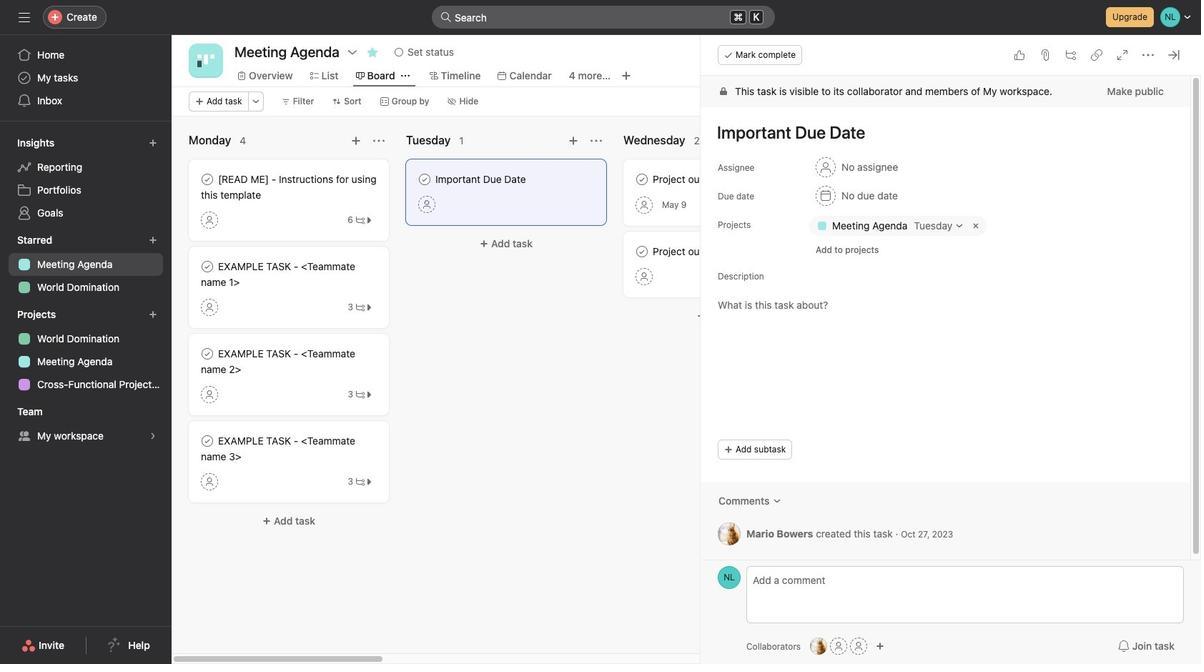 Task type: describe. For each thing, give the bounding box(es) containing it.
close details image
[[1169, 49, 1180, 61]]

attachments: add a file to this task, important due date image
[[1040, 49, 1051, 61]]

add subtask image
[[1066, 49, 1077, 61]]

new project or portfolio image
[[149, 310, 157, 319]]

full screen image
[[1117, 49, 1129, 61]]

comments image
[[773, 497, 781, 506]]

mark complete checkbox for more section actions image
[[199, 171, 216, 188]]

0 likes. click to like this task image
[[1014, 49, 1026, 61]]

more actions image
[[252, 97, 260, 106]]

open user profile image
[[718, 566, 741, 589]]

hide sidebar image
[[19, 11, 30, 23]]

more section actions image
[[591, 135, 602, 147]]

add task image for more section actions icon
[[568, 135, 579, 147]]

starred element
[[0, 227, 172, 302]]

2 mark complete image from the top
[[199, 345, 216, 363]]

prominent image
[[441, 11, 452, 23]]

more section actions image
[[373, 135, 385, 147]]

tab actions image
[[401, 72, 410, 80]]

new insights image
[[149, 139, 157, 147]]

show options image
[[347, 46, 358, 58]]

important due date dialog
[[701, 35, 1202, 664]]

Search tasks, projects, and more text field
[[432, 6, 775, 29]]

add items to starred image
[[149, 236, 157, 245]]



Task type: vqa. For each thing, say whether or not it's contained in the screenshot.
EXPAND POPOUT TO FULL SCREEN image
no



Task type: locate. For each thing, give the bounding box(es) containing it.
0 horizontal spatial add task image
[[350, 135, 362, 147]]

add task image
[[350, 135, 362, 147], [568, 135, 579, 147]]

Mark complete checkbox
[[634, 171, 651, 188], [199, 258, 216, 275], [199, 345, 216, 363], [199, 433, 216, 450]]

main content inside the important due date dialog
[[701, 76, 1191, 564]]

teams element
[[0, 399, 172, 451]]

add task image left more section actions image
[[350, 135, 362, 147]]

copy task link image
[[1092, 49, 1103, 61]]

add tab image
[[621, 70, 632, 82]]

see details, my workspace image
[[149, 432, 157, 441]]

add or remove collaborators image
[[810, 638, 828, 655]]

remove from starred image
[[367, 46, 378, 58]]

1 vertical spatial mark complete image
[[199, 345, 216, 363]]

None field
[[432, 6, 775, 29]]

1 add task image from the left
[[350, 135, 362, 147]]

Mark complete checkbox
[[199, 171, 216, 188], [416, 171, 433, 188], [634, 243, 651, 260]]

add task image for more section actions image
[[350, 135, 362, 147]]

1 horizontal spatial mark complete checkbox
[[416, 171, 433, 188]]

mark complete checkbox for more section actions icon
[[416, 171, 433, 188]]

mark complete image
[[416, 171, 433, 188], [634, 171, 651, 188], [634, 243, 651, 260], [199, 258, 216, 275]]

0 horizontal spatial mark complete checkbox
[[199, 171, 216, 188]]

remove image
[[971, 220, 982, 232]]

2 horizontal spatial mark complete checkbox
[[634, 243, 651, 260]]

1 mark complete image from the top
[[199, 171, 216, 188]]

0 vertical spatial mark complete image
[[199, 171, 216, 188]]

3 mark complete image from the top
[[199, 433, 216, 450]]

more actions for this task image
[[1143, 49, 1154, 61]]

Task Name text field
[[708, 116, 1174, 149]]

add task image left more section actions icon
[[568, 135, 579, 147]]

add or remove collaborators image
[[876, 642, 885, 651]]

2 add task image from the left
[[568, 135, 579, 147]]

projects element
[[0, 302, 172, 399]]

board image
[[197, 52, 215, 69]]

open user profile image
[[718, 523, 741, 546]]

mark complete image
[[199, 171, 216, 188], [199, 345, 216, 363], [199, 433, 216, 450]]

main content
[[701, 76, 1191, 564]]

1 horizontal spatial add task image
[[568, 135, 579, 147]]

global element
[[0, 35, 172, 121]]

2 vertical spatial mark complete image
[[199, 433, 216, 450]]

insights element
[[0, 130, 172, 227]]



